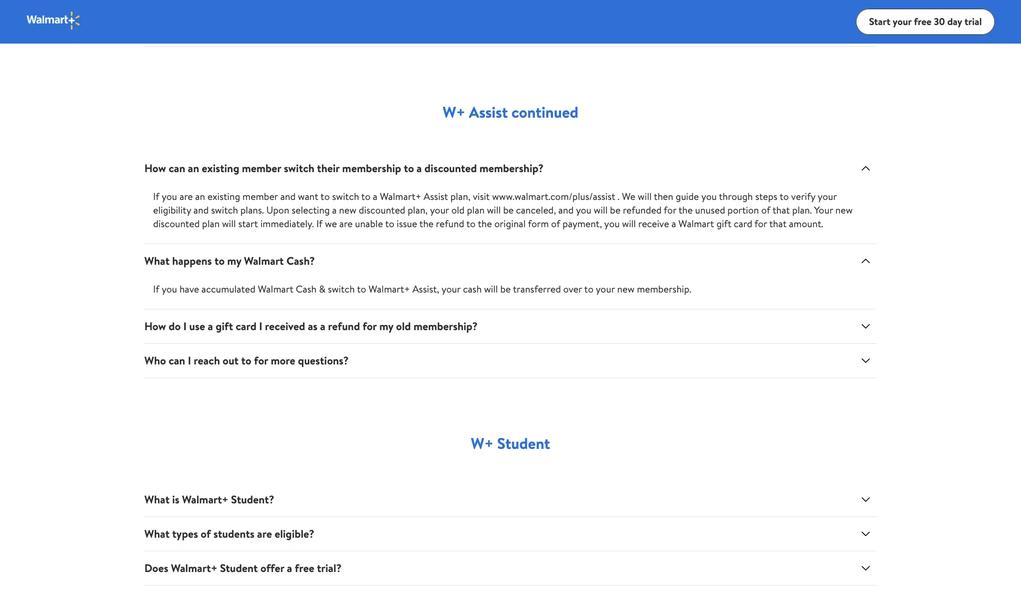 Task type: describe. For each thing, give the bounding box(es) containing it.
card inside if you are an existing member and want to switch to a walmart+ assist plan, visit www.walmart.com/plus/assist . we will then guide you through steps to verify your eligibility and switch plans. upon selecting a new discounted plan, your old plan will be canceled, and you will be refunded for the unused portion of that plan. your new discounted plan will start immediately. if we are unable to issue the refund to the original form of payment, you will receive a walmart gift card for that amount.
[[734, 217, 753, 231]]

start your free 30 day trial
[[869, 15, 982, 28]]

what for what is walmart+ student?
[[144, 492, 170, 507]]

plans.
[[240, 203, 264, 217]]

1 horizontal spatial and
[[280, 190, 296, 203]]

0 horizontal spatial my
[[227, 253, 241, 268]]

issue
[[397, 217, 417, 231]]

your inside if you are an existing member and want to switch to a walmart+ assist plan, visit www.walmart.com/plus/assist . we will then guide you through steps to verify your eligibility and switch plans. upon selecting a new discounted plan, your old plan will be canceled, and you will be refunded for the unused portion of that plan. your new discounted plan will start immediately. if we are unable to issue the refund to the original form of payment, you will receive a walmart gift card for that amount.
[[814, 203, 833, 217]]

the left unused on the right top of the page
[[679, 203, 693, 217]]

your right verify
[[818, 190, 837, 203]]

0 horizontal spatial new
[[339, 203, 356, 217]]

existing inside if you are an existing member and want to switch to a walmart+ assist plan, visit www.walmart.com/plus/assist . we will then guide you through steps to verify your eligibility and switch plans. upon selecting a new discounted plan, your old plan will be canceled, and you will be refunded for the unused portion of that plan. your new discounted plan will start immediately. if we are unable to issue the refund to the original form of payment, you will receive a walmart gift card for that amount.
[[208, 190, 240, 203]]

start
[[869, 15, 891, 28]]

we
[[622, 190, 636, 203]]

$12.95/month
[[687, 6, 744, 20]]

receive
[[638, 217, 669, 231]]

use
[[189, 319, 205, 334]]

www.walmart.com/plus/assist
[[492, 190, 615, 203]]

. for program
[[560, 6, 562, 20]]

guide
[[676, 190, 699, 203]]

if for verification
[[153, 6, 159, 20]]

cash?
[[287, 253, 315, 268]]

an inside if you are an existing member and want to switch to a walmart+ assist plan, visit www.walmart.com/plus/assist . we will then guide you through steps to verify your eligibility and switch plans. upon selecting a new discounted plan, your old plan will be canceled, and you will be refunded for the unused portion of that plan. your new discounted plan will start immediately. if we are unable to issue the refund to the original form of payment, you will receive a walmart gift card for that amount.
[[195, 190, 205, 203]]

what types of students are eligible? image
[[859, 528, 872, 541]]

transferred
[[513, 282, 561, 296]]

your right issue
[[430, 203, 449, 217]]

via
[[401, 20, 413, 33]]

or
[[747, 6, 756, 20]]

i for out
[[188, 353, 191, 368]]

w+ for w+ assist continued
[[443, 101, 465, 123]]

1 vertical spatial assist
[[469, 101, 508, 123]]

your inside the if your annual re-verification fails, you will no longer be eligible for the walmart+ assist program . your plan will auto-renew for $12.95/month or $98/year plus applicable taxes until you cancel the membership. you will be notified via email about the changes to your membership plan.
[[564, 6, 583, 20]]

how can an existing member switch their membership to a discounted membership? image
[[859, 162, 872, 175]]

how for how do i use a gift card i received as a refund for my old membership?
[[144, 319, 166, 334]]

students
[[213, 526, 255, 541]]

out
[[223, 353, 239, 368]]

will right cash
[[484, 282, 498, 296]]

fails,
[[275, 6, 295, 20]]

what types of students are eligible?
[[144, 526, 314, 541]]

assist inside the if your annual re-verification fails, you will no longer be eligible for the walmart+ assist program . your plan will auto-renew for $12.95/month or $98/year plus applicable taxes until you cancel the membership. you will be notified via email about the changes to your membership plan.
[[494, 6, 519, 20]]

start
[[238, 217, 258, 231]]

the right about
[[467, 20, 481, 33]]

walmart for cash?
[[244, 253, 284, 268]]

about
[[440, 20, 465, 33]]

walmart inside if you are an existing member and want to switch to a walmart+ assist plan, visit www.walmart.com/plus/assist . we will then guide you through steps to verify your eligibility and switch plans. upon selecting a new discounted plan, your old plan will be canceled, and you will be refunded for the unused portion of that plan. your new discounted plan will start immediately. if we are unable to issue the refund to the original form of payment, you will receive a walmart gift card for that amount.
[[679, 217, 714, 231]]

$98/year
[[758, 6, 796, 20]]

walmart+ right is
[[182, 492, 229, 507]]

more
[[271, 353, 295, 368]]

annual
[[183, 6, 210, 20]]

student?
[[231, 492, 274, 507]]

unable
[[355, 217, 383, 231]]

upon
[[266, 203, 289, 217]]

continued
[[512, 101, 579, 123]]

1 horizontal spatial membership.
[[637, 282, 692, 296]]

your right changes
[[532, 20, 551, 33]]

0 horizontal spatial card
[[236, 319, 257, 334]]

will right we
[[638, 190, 652, 203]]

will left canceled,
[[487, 203, 501, 217]]

old inside if you are an existing member and want to switch to a walmart+ assist plan, visit www.walmart.com/plus/assist . we will then guide you through steps to verify your eligibility and switch plans. upon selecting a new discounted plan, your old plan will be canceled, and you will be refunded for the unused portion of that plan. your new discounted plan will start immediately. if we are unable to issue the refund to the original form of payment, you will receive a walmart gift card for that amount.
[[451, 203, 465, 217]]

1 horizontal spatial of
[[551, 217, 560, 231]]

trial?
[[317, 561, 342, 575]]

you
[[319, 20, 334, 33]]

will right you
[[337, 20, 351, 33]]

notified
[[366, 20, 399, 33]]

do
[[169, 319, 181, 334]]

over
[[563, 282, 582, 296]]

free inside button
[[914, 15, 932, 28]]

does walmart+ student offer a free trial? image
[[859, 562, 872, 575]]

0 horizontal spatial free
[[295, 561, 314, 575]]

what for what happens to my walmart cash?
[[144, 253, 170, 268]]

renew
[[644, 6, 670, 20]]

will left we
[[594, 203, 608, 217]]

who can i reach out to for more questions? image
[[859, 354, 872, 367]]

offer
[[260, 561, 284, 575]]

original
[[494, 217, 526, 231]]

verify
[[791, 190, 816, 203]]

your inside button
[[893, 15, 912, 28]]

1 vertical spatial refund
[[328, 319, 360, 334]]

canceled,
[[516, 203, 556, 217]]

auto-
[[621, 6, 644, 20]]

longer
[[344, 6, 371, 20]]

happens
[[172, 253, 212, 268]]

if for walmart
[[153, 282, 159, 296]]

types
[[172, 526, 198, 541]]

membership inside the if your annual re-verification fails, you will no longer be eligible for the walmart+ assist program . your plan will auto-renew for $12.95/month or $98/year plus applicable taxes until you cancel the membership. you will be notified via email about the changes to your membership plan.
[[553, 20, 606, 33]]

will left the auto-
[[605, 6, 619, 20]]

gift inside if you are an existing member and want to switch to a walmart+ assist plan, visit www.walmart.com/plus/assist . we will then guide you through steps to verify your eligibility and switch plans. upon selecting a new discounted plan, your old plan will be canceled, and you will be refunded for the unused portion of that plan. your new discounted plan will start immediately. if we are unable to issue the refund to the original form of payment, you will receive a walmart gift card for that amount.
[[717, 217, 732, 231]]

form
[[528, 217, 549, 231]]

what happens to my walmart cash?
[[144, 253, 315, 268]]

does walmart+ student offer a free trial?
[[144, 561, 342, 575]]

cancel
[[216, 20, 244, 33]]

be left canceled,
[[503, 203, 514, 217]]

as
[[308, 319, 318, 334]]

0 vertical spatial are
[[180, 190, 193, 203]]

want
[[298, 190, 318, 203]]

received
[[265, 319, 305, 334]]

1 horizontal spatial are
[[257, 526, 272, 541]]

0 vertical spatial student
[[497, 433, 550, 454]]

cash
[[296, 282, 317, 296]]

email
[[415, 20, 438, 33]]

0 vertical spatial an
[[188, 161, 199, 175]]

&
[[319, 282, 326, 296]]

eligibility
[[153, 203, 191, 217]]

2 horizontal spatial of
[[761, 203, 771, 217]]

plus
[[798, 6, 815, 20]]

assist,
[[412, 282, 439, 296]]

walmart+ down types
[[171, 561, 217, 575]]

cash
[[463, 282, 482, 296]]

walmart+ inside the if your annual re-verification fails, you will no longer be eligible for the walmart+ assist program . your plan will auto-renew for $12.95/month or $98/year plus applicable taxes until you cancel the membership. you will be notified via email about the changes to your membership plan.
[[450, 6, 492, 20]]

0 horizontal spatial old
[[396, 319, 411, 334]]

questions?
[[298, 353, 349, 368]]

who can i reach out to for more questions?
[[144, 353, 349, 368]]

can for how
[[169, 161, 185, 175]]

0 horizontal spatial membership
[[342, 161, 401, 175]]

eligible
[[387, 6, 417, 20]]

1 vertical spatial student
[[220, 561, 258, 575]]

30
[[934, 15, 945, 28]]

1 horizontal spatial new
[[617, 282, 635, 296]]

what happens to my walmart cash? image
[[859, 255, 872, 268]]



Task type: vqa. For each thing, say whether or not it's contained in the screenshot.
2nd what from the top of the page
yes



Task type: locate. For each thing, give the bounding box(es) containing it.
0 vertical spatial w+
[[443, 101, 465, 123]]

selecting
[[292, 203, 330, 217]]

1 vertical spatial how
[[144, 319, 166, 334]]

an up eligibility
[[188, 161, 199, 175]]

walmart down guide
[[679, 217, 714, 231]]

1 vertical spatial can
[[169, 353, 185, 368]]

1 vertical spatial free
[[295, 561, 314, 575]]

switch down how can an existing member switch their membership to a discounted membership?
[[332, 190, 359, 203]]

the left original
[[478, 217, 492, 231]]

your right over
[[596, 282, 615, 296]]

1 vertical spatial w+
[[471, 433, 494, 454]]

plan,
[[451, 190, 471, 203], [408, 203, 428, 217]]

can up eligibility
[[169, 161, 185, 175]]

switch left the their
[[284, 161, 314, 175]]

1 vertical spatial card
[[236, 319, 257, 334]]

of right types
[[201, 526, 211, 541]]

plan, left visit
[[451, 190, 471, 203]]

membership.
[[262, 20, 317, 33], [637, 282, 692, 296]]

switch right & on the top left of page
[[328, 282, 355, 296]]

0 vertical spatial existing
[[202, 161, 239, 175]]

0 vertical spatial card
[[734, 217, 753, 231]]

plan. right steps
[[792, 203, 812, 217]]

1 what from the top
[[144, 253, 170, 268]]

refund
[[436, 217, 464, 231], [328, 319, 360, 334]]

2 vertical spatial are
[[257, 526, 272, 541]]

the right 'cancel'
[[246, 20, 260, 33]]

2 vertical spatial what
[[144, 526, 170, 541]]

1 horizontal spatial membership?
[[480, 161, 544, 175]]

0 horizontal spatial plan.
[[608, 20, 627, 33]]

what is walmart+ student?
[[144, 492, 274, 507]]

member
[[242, 161, 281, 175], [243, 190, 278, 203]]

1 vertical spatial walmart
[[244, 253, 284, 268]]

how for how can an existing member switch their membership to a discounted membership?
[[144, 161, 166, 175]]

have
[[180, 282, 199, 296]]

0 vertical spatial free
[[914, 15, 932, 28]]

0 vertical spatial assist
[[494, 6, 519, 20]]

re-
[[213, 6, 225, 20]]

member inside if you are an existing member and want to switch to a walmart+ assist plan, visit www.walmart.com/plus/assist . we will then guide you through steps to verify your eligibility and switch plans. upon selecting a new discounted plan, your old plan will be canceled, and you will be refunded for the unused portion of that plan. your new discounted plan will start immediately. if we are unable to issue the refund to the original form of payment, you will receive a walmart gift card for that amount.
[[243, 190, 278, 203]]

3 what from the top
[[144, 526, 170, 541]]

0 horizontal spatial membership?
[[414, 319, 478, 334]]

their
[[317, 161, 340, 175]]

steps
[[755, 190, 778, 203]]

how left do
[[144, 319, 166, 334]]

0 vertical spatial my
[[227, 253, 241, 268]]

walmart left cash
[[258, 282, 293, 296]]

new right we
[[339, 203, 356, 217]]

portion
[[728, 203, 759, 217]]

new right amount.
[[836, 203, 853, 217]]

0 horizontal spatial plan,
[[408, 203, 428, 217]]

1 vertical spatial my
[[379, 319, 393, 334]]

and left want
[[280, 190, 296, 203]]

w+ assist continued
[[443, 101, 579, 123]]

0 horizontal spatial membership.
[[262, 20, 317, 33]]

i for a
[[183, 319, 187, 334]]

that left verify
[[773, 203, 790, 217]]

refunded
[[623, 203, 662, 217]]

0 vertical spatial gift
[[717, 217, 732, 231]]

be
[[374, 6, 384, 20], [353, 20, 364, 33], [503, 203, 514, 217], [610, 203, 621, 217], [500, 282, 511, 296]]

applicable
[[817, 6, 860, 20]]

if you have accumulated walmart cash & switch to walmart+ assist, your cash will be transferred over to your new membership.
[[153, 282, 692, 296]]

if for existing
[[153, 190, 159, 203]]

0 vertical spatial member
[[242, 161, 281, 175]]

. inside if you are an existing member and want to switch to a walmart+ assist plan, visit www.walmart.com/plus/assist . we will then guide you through steps to verify your eligibility and switch plans. upon selecting a new discounted plan, your old plan will be canceled, and you will be refunded for the unused portion of that plan. your new discounted plan will start immediately. if we are unable to issue the refund to the original form of payment, you will receive a walmart gift card for that amount.
[[618, 190, 620, 203]]

through
[[719, 190, 753, 203]]

0 vertical spatial old
[[451, 203, 465, 217]]

discounted up "happens"
[[153, 217, 200, 231]]

assist inside if you are an existing member and want to switch to a walmart+ assist plan, visit www.walmart.com/plus/assist . we will then guide you through steps to verify your eligibility and switch plans. upon selecting a new discounted plan, your old plan will be canceled, and you will be refunded for the unused portion of that plan. your new discounted plan will start immediately. if we are unable to issue the refund to the original form of payment, you will receive a walmart gift card for that amount.
[[424, 190, 448, 203]]

be left transferred
[[500, 282, 511, 296]]

walmart+ up issue
[[380, 190, 421, 203]]

be left notified
[[353, 20, 364, 33]]

can right who
[[169, 353, 185, 368]]

0 vertical spatial refund
[[436, 217, 464, 231]]

walmart left the cash?
[[244, 253, 284, 268]]

if inside the if your annual re-verification fails, you will no longer be eligible for the walmart+ assist program . your plan will auto-renew for $12.95/month or $98/year plus applicable taxes until you cancel the membership. you will be notified via email about the changes to your membership plan.
[[153, 6, 159, 20]]

new
[[339, 203, 356, 217], [836, 203, 853, 217], [617, 282, 635, 296]]

membership? down 'assist,' in the top of the page
[[414, 319, 478, 334]]

member up the plans.
[[242, 161, 281, 175]]

is
[[172, 492, 179, 507]]

2 vertical spatial walmart
[[258, 282, 293, 296]]

how can an existing member switch their membership to a discounted membership?
[[144, 161, 544, 175]]

i
[[183, 319, 187, 334], [259, 319, 262, 334], [188, 353, 191, 368]]

amount.
[[789, 217, 823, 231]]

can
[[169, 161, 185, 175], [169, 353, 185, 368]]

2 horizontal spatial are
[[339, 217, 353, 231]]

1 vertical spatial are
[[339, 217, 353, 231]]

discounted up visit
[[425, 161, 477, 175]]

will left the start on the left of page
[[222, 217, 236, 231]]

day
[[948, 15, 962, 28]]

2 horizontal spatial and
[[559, 203, 574, 217]]

plan left original
[[467, 203, 485, 217]]

i left 'received'
[[259, 319, 262, 334]]

1 horizontal spatial plan
[[467, 203, 485, 217]]

1 horizontal spatial .
[[618, 190, 620, 203]]

0 horizontal spatial student
[[220, 561, 258, 575]]

free left 30
[[914, 15, 932, 28]]

0 horizontal spatial discounted
[[153, 217, 200, 231]]

1 vertical spatial plan.
[[792, 203, 812, 217]]

i left reach
[[188, 353, 191, 368]]

1 vertical spatial member
[[243, 190, 278, 203]]

old left visit
[[451, 203, 465, 217]]

0 horizontal spatial your
[[564, 6, 583, 20]]

1 horizontal spatial i
[[188, 353, 191, 368]]

1 horizontal spatial card
[[734, 217, 753, 231]]

w+ image
[[26, 11, 81, 30]]

. inside the if your annual re-verification fails, you will no longer be eligible for the walmart+ assist program . your plan will auto-renew for $12.95/month or $98/year plus applicable taxes until you cancel the membership. you will be notified via email about the changes to your membership plan.
[[560, 6, 562, 20]]

verification
[[225, 6, 273, 20]]

plan. left renew
[[608, 20, 627, 33]]

student
[[497, 433, 550, 454], [220, 561, 258, 575]]

free left trial?
[[295, 561, 314, 575]]

and
[[280, 190, 296, 203], [193, 203, 209, 217], [559, 203, 574, 217]]

2 horizontal spatial discounted
[[425, 161, 477, 175]]

are
[[180, 190, 193, 203], [339, 217, 353, 231], [257, 526, 272, 541]]

new right over
[[617, 282, 635, 296]]

then
[[654, 190, 673, 203]]

what left "happens"
[[144, 253, 170, 268]]

0 horizontal spatial .
[[560, 6, 562, 20]]

refund inside if you are an existing member and want to switch to a walmart+ assist plan, visit www.walmart.com/plus/assist . we will then guide you through steps to verify your eligibility and switch plans. upon selecting a new discounted plan, your old plan will be canceled, and you will be refunded for the unused portion of that plan. your new discounted plan will start immediately. if we are unable to issue the refund to the original form of payment, you will receive a walmart gift card for that amount.
[[436, 217, 464, 231]]

membership. inside the if your annual re-verification fails, you will no longer be eligible for the walmart+ assist program . your plan will auto-renew for $12.95/month or $98/year plus applicable taxes until you cancel the membership. you will be notified via email about the changes to your membership plan.
[[262, 20, 317, 33]]

0 horizontal spatial of
[[201, 526, 211, 541]]

1 vertical spatial what
[[144, 492, 170, 507]]

0 vertical spatial can
[[169, 161, 185, 175]]

1 can from the top
[[169, 161, 185, 175]]

. right program
[[560, 6, 562, 20]]

changes
[[483, 20, 518, 33]]

0 vertical spatial membership?
[[480, 161, 544, 175]]

1 horizontal spatial discounted
[[359, 203, 405, 217]]

the
[[434, 6, 448, 20], [246, 20, 260, 33], [467, 20, 481, 33], [679, 203, 693, 217], [420, 217, 434, 231], [478, 217, 492, 231]]

1 vertical spatial .
[[618, 190, 620, 203]]

old
[[451, 203, 465, 217], [396, 319, 411, 334]]

refund right as
[[328, 319, 360, 334]]

1 horizontal spatial refund
[[436, 217, 464, 231]]

unused
[[695, 203, 725, 217]]

a
[[417, 161, 422, 175], [373, 190, 378, 203], [332, 203, 337, 217], [672, 217, 676, 231], [208, 319, 213, 334], [320, 319, 325, 334], [287, 561, 292, 575]]

will left receive
[[622, 217, 636, 231]]

what
[[144, 253, 170, 268], [144, 492, 170, 507], [144, 526, 170, 541]]

1 vertical spatial old
[[396, 319, 411, 334]]

1 vertical spatial existing
[[208, 190, 240, 203]]

walmart for cash
[[258, 282, 293, 296]]

accumulated
[[202, 282, 256, 296]]

program
[[521, 6, 557, 20]]

what left is
[[144, 492, 170, 507]]

how do i use a gift card i received as a refund for my old membership? image
[[859, 320, 872, 333]]

to
[[520, 20, 529, 33], [404, 161, 414, 175], [321, 190, 330, 203], [361, 190, 371, 203], [780, 190, 789, 203], [385, 217, 394, 231], [466, 217, 476, 231], [215, 253, 225, 268], [357, 282, 366, 296], [584, 282, 594, 296], [241, 353, 251, 368]]

1 horizontal spatial gift
[[717, 217, 732, 231]]

0 vertical spatial membership.
[[262, 20, 317, 33]]

that left amount.
[[769, 217, 787, 231]]

2 horizontal spatial plan
[[585, 6, 603, 20]]

0 vertical spatial what
[[144, 253, 170, 268]]

1 horizontal spatial plan,
[[451, 190, 471, 203]]

1 vertical spatial your
[[814, 203, 833, 217]]

trial
[[965, 15, 982, 28]]

1 horizontal spatial old
[[451, 203, 465, 217]]

will
[[315, 6, 329, 20], [605, 6, 619, 20], [337, 20, 351, 33], [638, 190, 652, 203], [487, 203, 501, 217], [594, 203, 608, 217], [222, 217, 236, 231], [622, 217, 636, 231], [484, 282, 498, 296]]

1 horizontal spatial w+
[[471, 433, 494, 454]]

plan left the start on the left of page
[[202, 217, 220, 231]]

2 horizontal spatial new
[[836, 203, 853, 217]]

existing
[[202, 161, 239, 175], [208, 190, 240, 203]]

my up accumulated
[[227, 253, 241, 268]]

your
[[162, 6, 181, 20], [893, 15, 912, 28], [532, 20, 551, 33], [818, 190, 837, 203], [430, 203, 449, 217], [442, 282, 461, 296], [596, 282, 615, 296]]

1 horizontal spatial free
[[914, 15, 932, 28]]

1 horizontal spatial student
[[497, 433, 550, 454]]

that
[[773, 203, 790, 217], [769, 217, 787, 231]]

0 horizontal spatial plan
[[202, 217, 220, 231]]

if your annual re-verification fails, you will no longer be eligible for the walmart+ assist program . your plan will auto-renew for $12.95/month or $98/year plus applicable taxes until you cancel the membership. you will be notified via email about the changes to your membership plan.
[[153, 6, 860, 33]]

gift right use
[[216, 319, 233, 334]]

will left no
[[315, 6, 329, 20]]

plan
[[585, 6, 603, 20], [467, 203, 485, 217], [202, 217, 220, 231]]

member up the start on the left of page
[[243, 190, 278, 203]]

2 vertical spatial assist
[[424, 190, 448, 203]]

an
[[188, 161, 199, 175], [195, 190, 205, 203]]

if you are an existing member and want to switch to a walmart+ assist plan, visit www.walmart.com/plus/assist . we will then guide you through steps to verify your eligibility and switch plans. upon selecting a new discounted plan, your old plan will be canceled, and you will be refunded for the unused portion of that plan. your new discounted plan will start immediately. if we are unable to issue the refund to the original form of payment, you will receive a walmart gift card for that amount.
[[153, 190, 853, 231]]

membership? up visit
[[480, 161, 544, 175]]

1 horizontal spatial membership
[[553, 20, 606, 33]]

1 vertical spatial membership
[[342, 161, 401, 175]]

can for who
[[169, 353, 185, 368]]

1 vertical spatial an
[[195, 190, 205, 203]]

i right do
[[183, 319, 187, 334]]

taxes
[[153, 20, 175, 33]]

what left types
[[144, 526, 170, 541]]

what is walmart+ student? image
[[859, 493, 872, 506]]

0 horizontal spatial gift
[[216, 319, 233, 334]]

walmart+
[[450, 6, 492, 20], [380, 190, 421, 203], [369, 282, 410, 296], [182, 492, 229, 507], [171, 561, 217, 575]]

of right form
[[551, 217, 560, 231]]

plan, right unable
[[408, 203, 428, 217]]

if
[[153, 6, 159, 20], [153, 190, 159, 203], [316, 217, 323, 231], [153, 282, 159, 296]]

who
[[144, 353, 166, 368]]

your right start
[[893, 15, 912, 28]]

gift down through
[[717, 217, 732, 231]]

. left we
[[618, 190, 620, 203]]

1 horizontal spatial plan.
[[792, 203, 812, 217]]

plan. inside if you are an existing member and want to switch to a walmart+ assist plan, visit www.walmart.com/plus/assist . we will then guide you through steps to verify your eligibility and switch plans. upon selecting a new discounted plan, your old plan will be canceled, and you will be refunded for the unused portion of that plan. your new discounted plan will start immediately. if we are unable to issue the refund to the original form of payment, you will receive a walmart gift card for that amount.
[[792, 203, 812, 217]]

how
[[144, 161, 166, 175], [144, 319, 166, 334]]

0 vertical spatial your
[[564, 6, 583, 20]]

start your free 30 day trial button
[[856, 9, 995, 35]]

w+ student
[[471, 433, 550, 454]]

eligible?
[[275, 526, 314, 541]]

switch left the start on the left of page
[[211, 203, 238, 217]]

how up eligibility
[[144, 161, 166, 175]]

be left we
[[610, 203, 621, 217]]

1 vertical spatial gift
[[216, 319, 233, 334]]

immediately.
[[260, 217, 314, 231]]

the right via
[[434, 6, 448, 20]]

of right portion
[[761, 203, 771, 217]]

walmart
[[679, 217, 714, 231], [244, 253, 284, 268], [258, 282, 293, 296]]

0 vertical spatial plan.
[[608, 20, 627, 33]]

until
[[178, 20, 196, 33]]

plan left the auto-
[[585, 6, 603, 20]]

1 horizontal spatial your
[[814, 203, 833, 217]]

1 how from the top
[[144, 161, 166, 175]]

2 what from the top
[[144, 492, 170, 507]]

walmart+ inside if you are an existing member and want to switch to a walmart+ assist plan, visit www.walmart.com/plus/assist . we will then guide you through steps to verify your eligibility and switch plans. upon selecting a new discounted plan, your old plan will be canceled, and you will be refunded for the unused portion of that plan. your new discounted plan will start immediately. if we are unable to issue the refund to the original form of payment, you will receive a walmart gift card for that amount.
[[380, 190, 421, 203]]

0 vertical spatial .
[[560, 6, 562, 20]]

assist
[[494, 6, 519, 20], [469, 101, 508, 123], [424, 190, 448, 203]]

for
[[419, 6, 432, 20], [672, 6, 685, 20], [664, 203, 677, 217], [755, 217, 767, 231], [363, 319, 377, 334], [254, 353, 268, 368]]

card
[[734, 217, 753, 231], [236, 319, 257, 334]]

free
[[914, 15, 932, 28], [295, 561, 314, 575]]

w+ for w+ student
[[471, 433, 494, 454]]

no
[[331, 6, 342, 20]]

your left cash
[[442, 282, 461, 296]]

an right eligibility
[[195, 190, 205, 203]]

plan. inside the if your annual re-verification fails, you will no longer be eligible for the walmart+ assist program . your plan will auto-renew for $12.95/month or $98/year plus applicable taxes until you cancel the membership. you will be notified via email about the changes to your membership plan.
[[608, 20, 627, 33]]

0 vertical spatial membership
[[553, 20, 606, 33]]

0 horizontal spatial i
[[183, 319, 187, 334]]

2 how from the top
[[144, 319, 166, 334]]

of
[[761, 203, 771, 217], [551, 217, 560, 231], [201, 526, 211, 541]]

does
[[144, 561, 168, 575]]

refund right issue
[[436, 217, 464, 231]]

how do i use a gift card i received as a refund for my old membership?
[[144, 319, 478, 334]]

2 horizontal spatial i
[[259, 319, 262, 334]]

switch
[[284, 161, 314, 175], [332, 190, 359, 203], [211, 203, 238, 217], [328, 282, 355, 296]]

0 horizontal spatial and
[[193, 203, 209, 217]]

my down if you have accumulated walmart cash & switch to walmart+ assist, your cash will be transferred over to your new membership.
[[379, 319, 393, 334]]

old down if you have accumulated walmart cash & switch to walmart+ assist, your cash will be transferred over to your new membership.
[[396, 319, 411, 334]]

walmart+ right 'email'
[[450, 6, 492, 20]]

to inside the if your annual re-verification fails, you will no longer be eligible for the walmart+ assist program . your plan will auto-renew for $12.95/month or $98/year plus applicable taxes until you cancel the membership. you will be notified via email about the changes to your membership plan.
[[520, 20, 529, 33]]

your left annual
[[162, 6, 181, 20]]

0 vertical spatial walmart
[[679, 217, 714, 231]]

the right issue
[[420, 217, 434, 231]]

what for what types of students are eligible?
[[144, 526, 170, 541]]

walmart+ left 'assist,' in the top of the page
[[369, 282, 410, 296]]

and right eligibility
[[193, 203, 209, 217]]

plan inside the if your annual re-verification fails, you will no longer be eligible for the walmart+ assist program . your plan will auto-renew for $12.95/month or $98/year plus applicable taxes until you cancel the membership. you will be notified via email about the changes to your membership plan.
[[585, 6, 603, 20]]

2 can from the top
[[169, 353, 185, 368]]

. for www.walmart.com/plus/assist
[[618, 190, 620, 203]]

be right 'longer'
[[374, 6, 384, 20]]

reach
[[194, 353, 220, 368]]

discounted right we
[[359, 203, 405, 217]]

1 vertical spatial membership?
[[414, 319, 478, 334]]

payment,
[[563, 217, 602, 231]]

discounted
[[425, 161, 477, 175], [359, 203, 405, 217], [153, 217, 200, 231]]

0 horizontal spatial w+
[[443, 101, 465, 123]]

card up who can i reach out to for more questions?
[[236, 319, 257, 334]]

.
[[560, 6, 562, 20], [618, 190, 620, 203]]

card down through
[[734, 217, 753, 231]]

0 horizontal spatial refund
[[328, 319, 360, 334]]

0 horizontal spatial are
[[180, 190, 193, 203]]

0 vertical spatial how
[[144, 161, 166, 175]]

visit
[[473, 190, 490, 203]]

we
[[325, 217, 337, 231]]

1 horizontal spatial my
[[379, 319, 393, 334]]

membership?
[[480, 161, 544, 175], [414, 319, 478, 334]]

your
[[564, 6, 583, 20], [814, 203, 833, 217]]

and right canceled,
[[559, 203, 574, 217]]

1 vertical spatial membership.
[[637, 282, 692, 296]]



